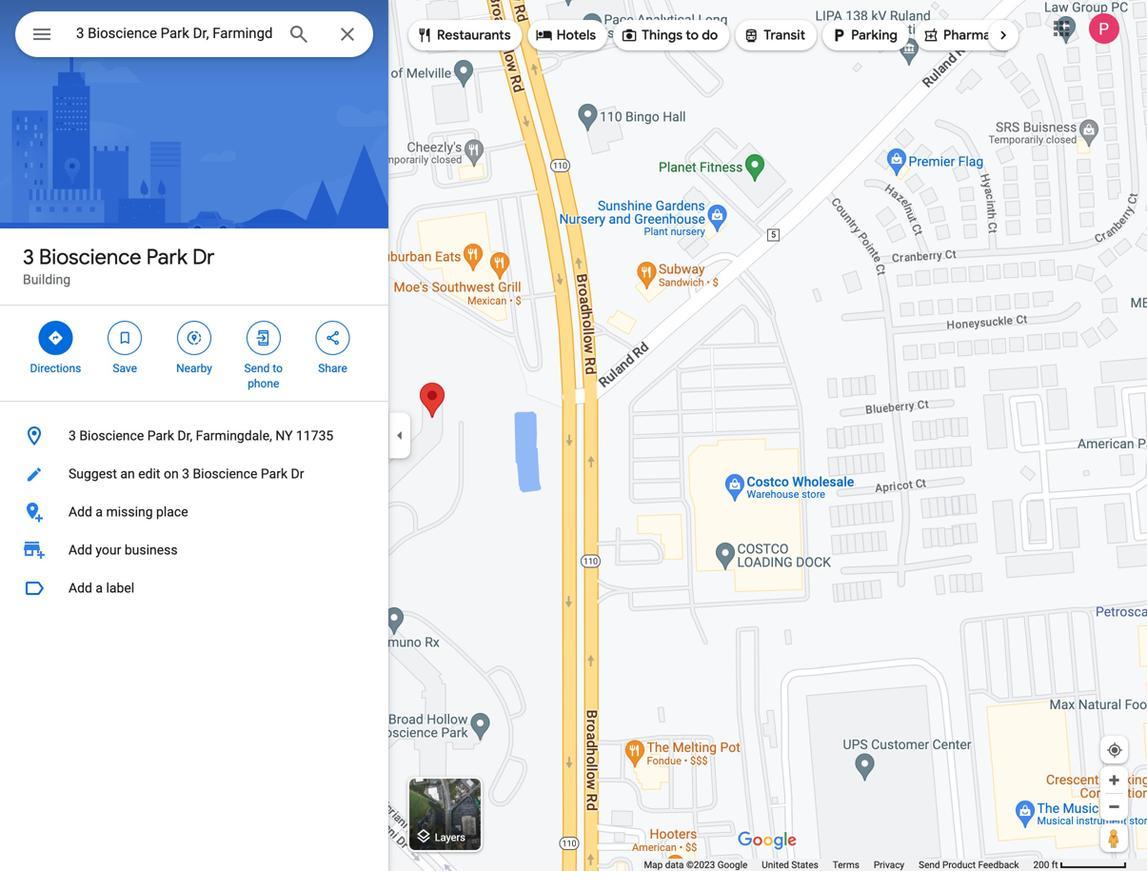 Task type: describe. For each thing, give the bounding box(es) containing it.
map
[[644, 859, 663, 871]]

your
[[96, 542, 121, 558]]

ny
[[275, 428, 293, 444]]

dr inside 3 bioscience park dr building
[[192, 244, 215, 270]]

 button
[[15, 11, 69, 61]]

add a label button
[[0, 569, 388, 607]]

200
[[1033, 859, 1049, 871]]

layers
[[435, 831, 465, 843]]

nearby
[[176, 362, 212, 375]]

add your business
[[69, 542, 178, 558]]

restaurants
[[437, 27, 511, 44]]

add for add a label
[[69, 580, 92, 596]]

privacy
[[874, 859, 905, 871]]

transit
[[764, 27, 806, 44]]


[[255, 328, 272, 348]]

send product feedback button
[[919, 859, 1019, 871]]

united states button
[[762, 859, 819, 871]]

product
[[943, 859, 976, 871]]

suggest an edit on 3 bioscience park dr button
[[0, 455, 388, 493]]

park for dr
[[146, 244, 188, 270]]

footer inside the google maps element
[[644, 859, 1033, 871]]


[[830, 25, 847, 46]]

place
[[156, 504, 188, 520]]

add your business link
[[0, 531, 388, 569]]

add a missing place
[[69, 504, 188, 520]]

zoom out image
[[1107, 800, 1122, 814]]

 restaurants
[[416, 25, 511, 46]]

dr,
[[177, 428, 193, 444]]

2 vertical spatial bioscience
[[193, 466, 257, 482]]

©2023
[[686, 859, 715, 871]]


[[923, 25, 940, 46]]

a for missing
[[96, 504, 103, 520]]


[[621, 25, 638, 46]]

suggest
[[69, 466, 117, 482]]

send for send to phone
[[244, 362, 270, 375]]

show street view coverage image
[[1101, 824, 1128, 852]]

google maps element
[[0, 0, 1147, 871]]

add a missing place button
[[0, 493, 388, 531]]

3 bioscience park dr main content
[[0, 0, 388, 871]]

 things to do
[[621, 25, 718, 46]]

actions for 3 bioscience park dr region
[[0, 306, 388, 401]]

3 Bioscience Park Dr, Farmingdale, NY 11735 field
[[15, 11, 373, 57]]

send product feedback
[[919, 859, 1019, 871]]

to inside  things to do
[[686, 27, 699, 44]]

none field inside '3 bioscience park dr, farmingdale, ny 11735' field
[[76, 22, 272, 45]]

available search options for this area region
[[394, 12, 1107, 58]]

200 ft
[[1033, 859, 1058, 871]]

farmingdale,
[[196, 428, 272, 444]]

united states
[[762, 859, 819, 871]]


[[186, 328, 203, 348]]

suggest an edit on 3 bioscience park dr
[[69, 466, 304, 482]]

data
[[665, 859, 684, 871]]

 transit
[[743, 25, 806, 46]]

3 bioscience park dr building
[[23, 244, 215, 288]]

send to phone
[[244, 362, 283, 390]]

share
[[318, 362, 347, 375]]

next page image
[[995, 27, 1012, 44]]

bioscience for dr,
[[79, 428, 144, 444]]

bioscience for dr
[[39, 244, 141, 270]]

2 vertical spatial park
[[261, 466, 288, 482]]

3 for dr,
[[69, 428, 76, 444]]

send for send product feedback
[[919, 859, 940, 871]]


[[324, 328, 341, 348]]


[[47, 328, 64, 348]]



Task type: locate. For each thing, give the bounding box(es) containing it.
2 vertical spatial 3
[[182, 466, 189, 482]]

show your location image
[[1106, 742, 1123, 759]]

bioscience up an
[[79, 428, 144, 444]]

park up 
[[146, 244, 188, 270]]

3 inside 3 bioscience park dr building
[[23, 244, 34, 270]]

a inside button
[[96, 580, 103, 596]]

1 vertical spatial to
[[273, 362, 283, 375]]

1 vertical spatial a
[[96, 580, 103, 596]]

send inside send to phone
[[244, 362, 270, 375]]

1 horizontal spatial dr
[[291, 466, 304, 482]]

bioscience inside 3 bioscience park dr building
[[39, 244, 141, 270]]

privacy button
[[874, 859, 905, 871]]

3 add from the top
[[69, 580, 92, 596]]

3
[[23, 244, 34, 270], [69, 428, 76, 444], [182, 466, 189, 482]]

bioscience down farmingdale,
[[193, 466, 257, 482]]

add left label
[[69, 580, 92, 596]]

building
[[23, 272, 71, 288]]

1 horizontal spatial send
[[919, 859, 940, 871]]

add inside 'link'
[[69, 542, 92, 558]]

0 vertical spatial bioscience
[[39, 244, 141, 270]]


[[116, 328, 133, 348]]

send inside button
[[919, 859, 940, 871]]

0 vertical spatial 3
[[23, 244, 34, 270]]

park left dr,
[[147, 428, 174, 444]]

google account: payton hansen  
(payton.hansen@adept.ai) image
[[1089, 13, 1120, 44]]

add for add your business
[[69, 542, 92, 558]]

label
[[106, 580, 134, 596]]

add a label
[[69, 580, 134, 596]]

2 horizontal spatial 3
[[182, 466, 189, 482]]

0 vertical spatial to
[[686, 27, 699, 44]]

directions
[[30, 362, 81, 375]]

to inside send to phone
[[273, 362, 283, 375]]

add left your
[[69, 542, 92, 558]]

dr up 
[[192, 244, 215, 270]]

1 horizontal spatial 3
[[69, 428, 76, 444]]

1 vertical spatial 3
[[69, 428, 76, 444]]

send up phone
[[244, 362, 270, 375]]

0 horizontal spatial to
[[273, 362, 283, 375]]

feedback
[[978, 859, 1019, 871]]


[[30, 20, 53, 48]]

0 horizontal spatial send
[[244, 362, 270, 375]]

0 horizontal spatial dr
[[192, 244, 215, 270]]

 pharmacies
[[923, 25, 1016, 46]]

None field
[[76, 22, 272, 45]]

1 vertical spatial add
[[69, 542, 92, 558]]

0 vertical spatial add
[[69, 504, 92, 520]]

collapse side panel image
[[389, 425, 410, 446]]

terms button
[[833, 859, 860, 871]]

add down suggest
[[69, 504, 92, 520]]


[[536, 25, 553, 46]]

to left do in the right top of the page
[[686, 27, 699, 44]]

a
[[96, 504, 103, 520], [96, 580, 103, 596]]

footer
[[644, 859, 1033, 871]]

add inside "button"
[[69, 504, 92, 520]]

an
[[120, 466, 135, 482]]

1 vertical spatial park
[[147, 428, 174, 444]]

to
[[686, 27, 699, 44], [273, 362, 283, 375]]

edit
[[138, 466, 160, 482]]

ft
[[1052, 859, 1058, 871]]

on
[[164, 466, 179, 482]]

add inside button
[[69, 580, 92, 596]]

map data ©2023 google
[[644, 859, 748, 871]]

pharmacies
[[943, 27, 1016, 44]]

park for dr,
[[147, 428, 174, 444]]

 hotels
[[536, 25, 596, 46]]

3 for dr
[[23, 244, 34, 270]]

3 up suggest
[[69, 428, 76, 444]]

states
[[792, 859, 819, 871]]

add for add a missing place
[[69, 504, 92, 520]]

phone
[[248, 377, 279, 390]]

0 vertical spatial park
[[146, 244, 188, 270]]

1 vertical spatial bioscience
[[79, 428, 144, 444]]

200 ft button
[[1033, 859, 1127, 871]]

0 vertical spatial send
[[244, 362, 270, 375]]

to up phone
[[273, 362, 283, 375]]

things
[[642, 27, 683, 44]]

send left the product
[[919, 859, 940, 871]]

3 bioscience park dr, farmingdale, ny 11735
[[69, 428, 334, 444]]

 search field
[[15, 11, 373, 61]]

hotels
[[557, 27, 596, 44]]

missing
[[106, 504, 153, 520]]

2 vertical spatial add
[[69, 580, 92, 596]]

a inside "button"
[[96, 504, 103, 520]]

1 vertical spatial dr
[[291, 466, 304, 482]]

0 vertical spatial a
[[96, 504, 103, 520]]

a left label
[[96, 580, 103, 596]]

dr
[[192, 244, 215, 270], [291, 466, 304, 482]]

3 right on on the left
[[182, 466, 189, 482]]

dr down ny
[[291, 466, 304, 482]]

 parking
[[830, 25, 898, 46]]

0 vertical spatial dr
[[192, 244, 215, 270]]

footer containing map data ©2023 google
[[644, 859, 1033, 871]]

3 bioscience park dr, farmingdale, ny 11735 button
[[0, 417, 388, 455]]

bioscience up building
[[39, 244, 141, 270]]

park down ny
[[261, 466, 288, 482]]

zoom in image
[[1107, 773, 1122, 787]]

0 horizontal spatial 3
[[23, 244, 34, 270]]

google
[[718, 859, 748, 871]]


[[743, 25, 760, 46]]


[[416, 25, 433, 46]]

dr inside button
[[291, 466, 304, 482]]

1 add from the top
[[69, 504, 92, 520]]

2 a from the top
[[96, 580, 103, 596]]

united
[[762, 859, 789, 871]]

parking
[[851, 27, 898, 44]]

send
[[244, 362, 270, 375], [919, 859, 940, 871]]

save
[[113, 362, 137, 375]]

park inside 3 bioscience park dr building
[[146, 244, 188, 270]]

1 horizontal spatial to
[[686, 27, 699, 44]]

do
[[702, 27, 718, 44]]

business
[[125, 542, 178, 558]]

bioscience
[[39, 244, 141, 270], [79, 428, 144, 444], [193, 466, 257, 482]]

3 up building
[[23, 244, 34, 270]]

terms
[[833, 859, 860, 871]]

add
[[69, 504, 92, 520], [69, 542, 92, 558], [69, 580, 92, 596]]

1 a from the top
[[96, 504, 103, 520]]

2 add from the top
[[69, 542, 92, 558]]

park
[[146, 244, 188, 270], [147, 428, 174, 444], [261, 466, 288, 482]]

1 vertical spatial send
[[919, 859, 940, 871]]

a left missing
[[96, 504, 103, 520]]

a for label
[[96, 580, 103, 596]]

11735
[[296, 428, 334, 444]]



Task type: vqa. For each thing, say whether or not it's contained in the screenshot.
the right Class
no



